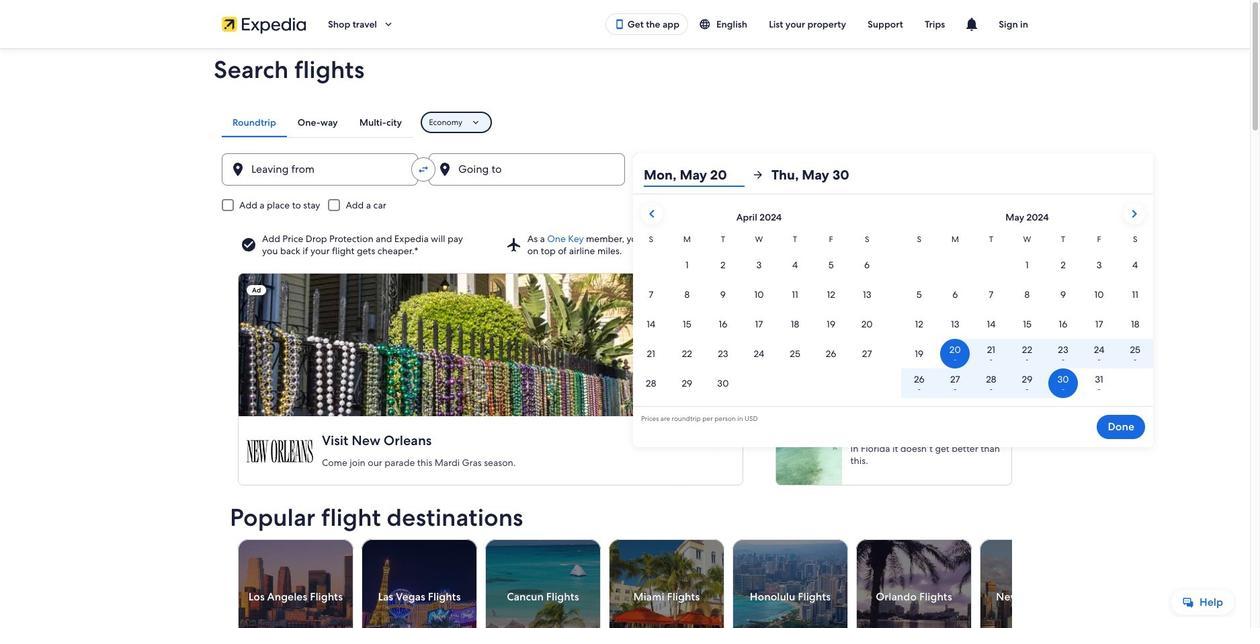 Task type: describe. For each thing, give the bounding box(es) containing it.
previous month image
[[644, 206, 660, 222]]

swap origin and destination values image
[[418, 163, 430, 176]]

honolulu flights image
[[733, 539, 849, 628]]

popular flight destinations region
[[222, 504, 1096, 628]]

shop travel image
[[383, 18, 395, 30]]

new york flights image
[[980, 539, 1096, 628]]

las vegas flights image
[[362, 539, 477, 628]]

small image
[[699, 18, 717, 30]]

next image
[[1005, 589, 1021, 605]]



Task type: locate. For each thing, give the bounding box(es) containing it.
cancun flights image
[[486, 539, 601, 628]]

miami flights image
[[609, 539, 725, 628]]

main content
[[0, 48, 1251, 628]]

orlando flights image
[[857, 539, 972, 628]]

tab list
[[222, 108, 413, 137]]

communication center icon image
[[965, 16, 981, 32]]

previous image
[[230, 589, 246, 605]]

download the app button image
[[615, 19, 625, 30]]

next month image
[[1127, 206, 1143, 222]]

expedia logo image
[[222, 15, 307, 34]]

los angeles flights image
[[238, 539, 354, 628]]



Task type: vqa. For each thing, say whether or not it's contained in the screenshot.
Orlando Flights 'image'
yes



